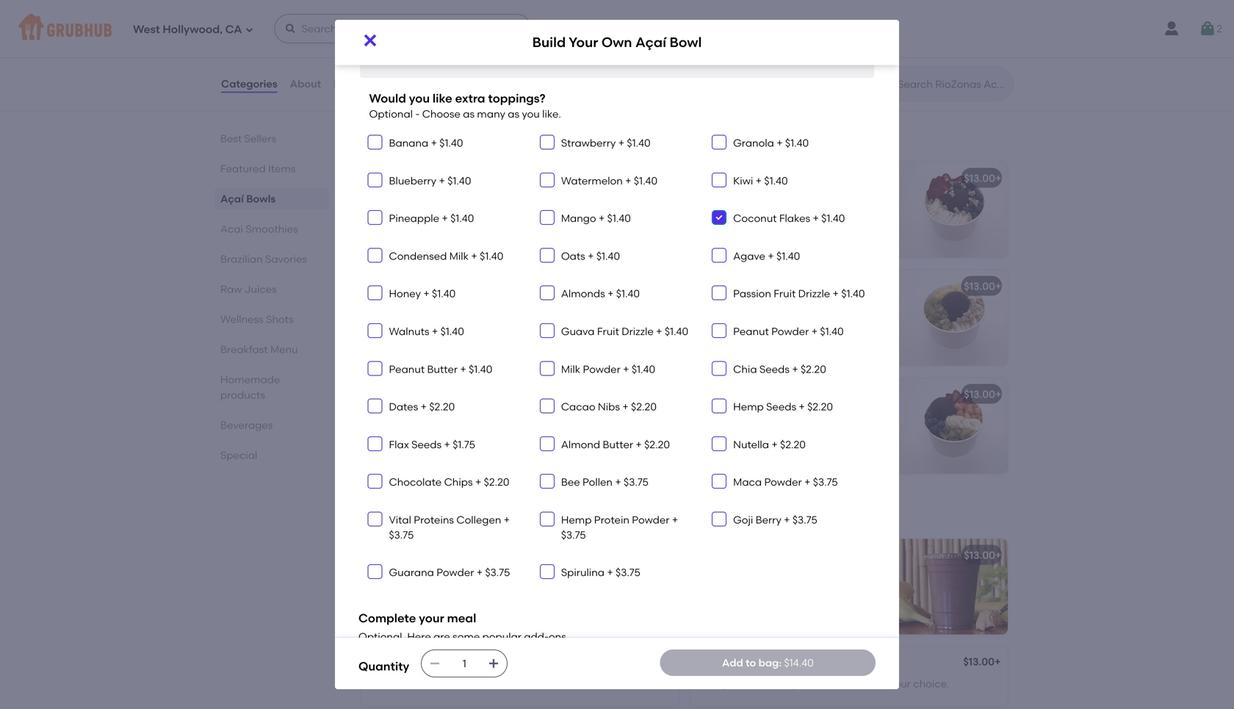 Task type: vqa. For each thing, say whether or not it's contained in the screenshot.


Task type: locate. For each thing, give the bounding box(es) containing it.
raw
[[220, 283, 242, 295]]

$2.20 down peanut powder + $1.40
[[801, 363, 827, 375]]

peanut
[[733, 325, 769, 338], [389, 363, 425, 375]]

açaí down "featured" on the left of the page
[[220, 193, 244, 205]]

two
[[492, 570, 511, 582]]

go crazy image
[[898, 539, 1008, 634]]

agave
[[733, 250, 766, 262]]

$2.20 left la,
[[645, 438, 670, 451]]

1 vertical spatial your
[[398, 175, 420, 187]]

0 horizontal spatial granola.
[[370, 330, 412, 343]]

0 horizontal spatial açaí bowls
[[220, 193, 276, 205]]

0 vertical spatial bowl
[[670, 34, 702, 50]]

butter for peanut butter
[[427, 363, 458, 375]]

0 vertical spatial your
[[419, 611, 444, 625]]

0 vertical spatial seeds
[[760, 363, 790, 375]]

and right pineapple
[[854, 316, 874, 328]]

bee
[[561, 476, 580, 488]]

svg image for almonds + $1.40
[[543, 289, 552, 297]]

açaí inside tab
[[220, 193, 244, 205]]

granola
[[733, 137, 774, 149]]

best sellers tab
[[220, 131, 323, 146]]

banana, down sellers
[[758, 208, 800, 220]]

$14.40
[[784, 656, 814, 669]]

pinch.
[[700, 316, 730, 328]]

$2.20 right the nibs
[[631, 401, 657, 413]]

banana
[[425, 678, 465, 690]]

riozonas for riozonas chicken salad
[[700, 11, 745, 23]]

your choice of base and two toppings.
[[370, 570, 560, 582]]

rainbowl inside rainbowl is the novelty that riozonas, which has three stores in la, presents to reinforce its position in favor of diversity.
[[700, 409, 746, 421]]

smoothies inside tab
[[246, 223, 298, 235]]

powder for peanut powder + $1.40
[[772, 325, 809, 338]]

which
[[751, 424, 780, 436]]

0 vertical spatial are
[[731, 193, 747, 205]]

seeds for hemp seeds
[[766, 401, 797, 413]]

proteins
[[414, 514, 454, 526]]

with for tropical sweetness with a citric pinch. banana, kiwi, pineapple and granola.
[[796, 301, 817, 313]]

build down banana
[[370, 175, 396, 187]]

many
[[477, 108, 505, 120]]

milk
[[449, 250, 469, 262], [561, 363, 581, 375]]

$1.40 up condensed milk + $1.40
[[451, 212, 474, 225]]

flax
[[389, 438, 409, 451]]

build
[[532, 34, 566, 50], [370, 175, 396, 187]]

$2.20 for almond butter + $2.20
[[645, 438, 670, 451]]

svg image for almond butter + $2.20
[[543, 439, 552, 448]]

blueberry down this
[[700, 222, 747, 235]]

optional.
[[359, 631, 405, 643]]

svg image for watermelon
[[543, 175, 552, 184]]

base inside button
[[443, 570, 468, 582]]

mango + $1.40
[[561, 212, 631, 225]]

build your own açaí bowl down $19.80
[[532, 34, 702, 50]]

has
[[782, 424, 800, 436]]

1 vertical spatial bowl
[[474, 175, 499, 187]]

1 horizontal spatial drizzle
[[798, 287, 830, 300]]

1 vertical spatial is
[[748, 409, 755, 421]]

and left two
[[470, 570, 490, 582]]

2 horizontal spatial with
[[796, 301, 817, 313]]

0 horizontal spatial smoothies
[[246, 223, 298, 235]]

svg image for spirulina + $3.75
[[543, 567, 552, 576]]

powder right the protein
[[632, 514, 670, 526]]

svg image for hemp protein powder
[[543, 515, 552, 524]]

of inside button
[[431, 570, 441, 582]]

0 horizontal spatial butter
[[427, 363, 458, 375]]

oz.
[[385, 388, 399, 400]]

0 horizontal spatial is
[[700, 208, 707, 220]]

svg image
[[1199, 20, 1217, 37], [285, 23, 296, 35], [362, 32, 379, 49], [543, 175, 552, 184], [715, 175, 724, 184], [543, 251, 552, 260], [715, 251, 724, 260], [715, 289, 724, 297], [371, 326, 380, 335], [543, 326, 552, 335], [371, 364, 380, 373], [715, 364, 724, 373], [371, 402, 380, 410], [715, 402, 724, 410], [651, 446, 669, 463], [371, 477, 380, 486], [543, 477, 552, 486], [371, 515, 380, 524], [543, 515, 552, 524], [715, 515, 724, 524], [371, 567, 380, 576], [429, 658, 441, 669]]

1 vertical spatial bowls
[[246, 193, 276, 205]]

riozonas,
[[700, 424, 748, 436]]

hemp up which at the bottom right
[[733, 401, 764, 413]]

in up position
[[864, 424, 873, 436]]

riozonas for riozonas
[[370, 657, 416, 669]]

0 vertical spatial hemp
[[733, 401, 764, 413]]

own right extra
[[602, 34, 632, 50]]

2 vertical spatial bowl
[[427, 388, 452, 400]]

guava fruit drizzle + $1.40
[[561, 325, 689, 338]]

0 vertical spatial drizzle
[[798, 287, 830, 300]]

base up meal
[[443, 570, 468, 582]]

drizzle up milk powder + $1.40
[[622, 325, 654, 338]]

coconut
[[733, 212, 777, 225]]

seeds
[[760, 363, 790, 375], [766, 401, 797, 413], [412, 438, 442, 451]]

0 vertical spatial is
[[700, 208, 707, 220]]

bag:
[[759, 656, 782, 669]]

extra acai
[[563, 43, 613, 56]]

own
[[602, 34, 632, 50], [423, 175, 446, 187]]

0 horizontal spatial of
[[431, 570, 441, 582]]

bowls
[[398, 127, 444, 146], [246, 193, 276, 205]]

the inside rainbowl is the novelty that riozonas, which has three stores in la, presents to reinforce its position in favor of diversity.
[[758, 409, 774, 421]]

wellness shots
[[220, 313, 294, 326]]

bowls down -
[[398, 127, 444, 146]]

$1.40 up sellers
[[764, 174, 788, 187]]

fruit up the sweetness
[[774, 287, 796, 300]]

1 vertical spatial are
[[434, 631, 450, 643]]

then
[[829, 193, 852, 205]]

açaí bowls down optional
[[359, 127, 444, 146]]

peanut for peanut butter
[[389, 363, 425, 375]]

0 vertical spatial build your own açaí bowl
[[532, 34, 702, 50]]

1 vertical spatial your
[[889, 678, 911, 690]]

oats + $1.40
[[561, 250, 620, 262]]

svg image for 2
[[1199, 20, 1217, 37]]

0 horizontal spatial peanut
[[389, 363, 425, 375]]

and inside tropical sweetness with a citric pinch. banana, kiwi, pineapple and granola.
[[854, 316, 874, 328]]

items
[[268, 162, 296, 175]]

0 vertical spatial riozonas
[[700, 11, 745, 23]]

butter for almond butter
[[603, 438, 633, 451]]

to right add
[[746, 656, 756, 669]]

and down bowl.
[[750, 222, 769, 235]]

1 horizontal spatial base
[[850, 678, 875, 690]]

svg image for condensed milk + $1.40
[[371, 251, 380, 260]]

drizzle up the a
[[798, 287, 830, 300]]

svg image for chocolate chips
[[371, 477, 380, 486]]

la,
[[700, 438, 715, 451]]

$3.75 down vital
[[389, 529, 414, 541]]

açaí up pineapple + $1.40
[[448, 175, 472, 187]]

0 vertical spatial peanut
[[733, 325, 769, 338]]

svg image for milk powder + $1.40
[[543, 364, 552, 373]]

seeds right the chia
[[760, 363, 790, 375]]

granola. down the said.
[[370, 330, 412, 343]]

the right açai
[[831, 678, 848, 690]]

your up here
[[419, 611, 444, 625]]

powder inside hemp protein powder + $3.75
[[632, 514, 670, 526]]

categories button
[[220, 57, 278, 110]]

1 vertical spatial base
[[850, 678, 875, 690]]

1 vertical spatial with
[[796, 301, 817, 313]]

almonds + $1.40
[[561, 287, 640, 300]]

1 horizontal spatial bowls
[[398, 127, 444, 146]]

2 vertical spatial of
[[877, 678, 887, 690]]

your left the choice.
[[889, 678, 911, 690]]

with inside tropical sweetness with a citric pinch. banana, kiwi, pineapple and granola.
[[796, 301, 817, 313]]

2 rainbowl from the top
[[700, 409, 746, 421]]

riozonas up made
[[700, 11, 745, 23]]

smoothies
[[246, 223, 298, 235], [398, 504, 479, 523]]

0 horizontal spatial acai smoothies
[[220, 223, 298, 235]]

0 horizontal spatial with
[[420, 409, 441, 421]]

with for pure açaí with no toppings added.
[[420, 409, 441, 421]]

main navigation navigation
[[0, 0, 1234, 57]]

powder right guarana at left
[[437, 566, 474, 579]]

fruit for guava
[[597, 325, 619, 338]]

$2.20 for chia seeds + $2.20
[[801, 363, 827, 375]]

0 vertical spatial açaí bowls
[[359, 127, 444, 146]]

hemp inside hemp protein powder + $3.75
[[561, 514, 592, 526]]

blueberry inside crunchy, sweet and healthy. nuff said. banana, mango, blueberry and granola.
[[482, 316, 530, 328]]

2 button
[[1199, 15, 1223, 42]]

bowl
[[670, 34, 702, 50], [474, 175, 499, 187], [427, 388, 452, 400]]

granola. inside there are best sellers and then there is this bowl. banana, strawberry, blueberry and granola.
[[772, 222, 814, 235]]

2 horizontal spatial bowl
[[670, 34, 702, 50]]

and down input item quantity number field
[[467, 678, 487, 690]]

banana, inside crunchy, sweet and healthy. nuff said. banana, mango, blueberry and granola.
[[396, 316, 438, 328]]

rio image
[[569, 270, 679, 365]]

0 vertical spatial build
[[532, 34, 566, 50]]

$3.75 right the pollen
[[624, 476, 649, 488]]

0 horizontal spatial base
[[443, 570, 468, 582]]

and inside made with chicken, tomato, carrot, cramberry, mix os leaves and special homemade dressing.
[[747, 47, 767, 59]]

rainbowl down the chia
[[700, 388, 747, 400]]

$3.75 inside hemp protein powder + $3.75
[[561, 529, 586, 541]]

1 vertical spatial butter
[[603, 438, 633, 451]]

best
[[750, 193, 771, 205]]

$1.40 right granola
[[785, 137, 809, 149]]

its
[[823, 438, 834, 451]]

complete your meal optional. here are some popular add-ons.
[[359, 611, 569, 643]]

0 horizontal spatial you
[[409, 91, 430, 106]]

1 horizontal spatial riozonas
[[700, 11, 745, 23]]

seeds right flax
[[412, 438, 442, 451]]

seeds up the has
[[766, 401, 797, 413]]

açaí bowls down "featured" on the left of the page
[[220, 193, 276, 205]]

1 horizontal spatial your
[[398, 175, 420, 187]]

$1.40 right blueberry
[[448, 174, 471, 187]]

0 horizontal spatial milk
[[449, 250, 469, 262]]

you
[[409, 91, 430, 106], [522, 108, 540, 120]]

svg image for chia seeds
[[715, 364, 724, 373]]

and inside button
[[470, 570, 490, 582]]

crunchy,
[[370, 301, 415, 313]]

milk down guava
[[561, 363, 581, 375]]

$1.40 down 'then'
[[822, 212, 845, 225]]

granola. inside crunchy, sweet and healthy. nuff said. banana, mango, blueberry and granola.
[[370, 330, 412, 343]]

bowl up dates + $2.20
[[427, 388, 452, 400]]

0 horizontal spatial bowls
[[246, 193, 276, 205]]

featured items tab
[[220, 161, 323, 176]]

carrot,
[[842, 32, 875, 44]]

0 horizontal spatial your
[[370, 570, 392, 582]]

0 vertical spatial own
[[602, 34, 632, 50]]

drizzle for guava fruit drizzle
[[622, 325, 654, 338]]

1 rainbowl from the top
[[700, 388, 747, 400]]

condensed milk + $1.40
[[389, 250, 504, 262]]

with down passion fruit drizzle + $1.40
[[796, 301, 817, 313]]

banana, inside tropical sweetness with a citric pinch. banana, kiwi, pineapple and granola.
[[733, 316, 775, 328]]

peanut for peanut powder
[[733, 325, 769, 338]]

$3.75 down its
[[813, 476, 838, 488]]

0 vertical spatial base
[[443, 570, 468, 582]]

svg image for build your own açaí bowl
[[362, 32, 379, 49]]

svg image
[[245, 25, 254, 34], [375, 44, 384, 53], [544, 44, 553, 53], [980, 69, 998, 86], [371, 138, 380, 147], [543, 138, 552, 147], [715, 138, 724, 147], [371, 175, 380, 184], [371, 213, 380, 222], [543, 213, 552, 222], [715, 213, 724, 222], [371, 251, 380, 260], [371, 289, 380, 297], [543, 289, 552, 297], [715, 326, 724, 335], [543, 364, 552, 373], [543, 402, 552, 410], [371, 439, 380, 448], [543, 439, 552, 448], [715, 439, 724, 448], [715, 477, 724, 486], [543, 567, 552, 576], [488, 658, 500, 669]]

granola. for crunchy, sweet and healthy. nuff said. banana, mango, blueberry and granola.
[[370, 330, 412, 343]]

1 horizontal spatial as
[[508, 108, 520, 120]]

$1.40 down choose
[[440, 137, 463, 149]]

1 horizontal spatial to
[[763, 438, 773, 451]]

powder up cacao nibs + $2.20
[[583, 363, 621, 375]]

blueberry + $1.40
[[389, 174, 471, 187]]

1 horizontal spatial peanut
[[733, 325, 769, 338]]

$13.00 + for rainbowl is the novelty that riozonas, which has three stores in la, presents to reinforce its position in favor of diversity.
[[964, 388, 1002, 400]]

0 vertical spatial with
[[731, 32, 752, 44]]

0 horizontal spatial own
[[423, 175, 446, 187]]

in
[[864, 424, 873, 436], [700, 453, 708, 466]]

and down chicken,
[[747, 47, 767, 59]]

of right choice
[[431, 570, 441, 582]]

milk right the condensed
[[449, 250, 469, 262]]

strawberry + $1.40
[[561, 137, 651, 149]]

like.
[[542, 108, 561, 120]]

1 vertical spatial in
[[700, 453, 708, 466]]

1 horizontal spatial smoothies
[[398, 504, 479, 523]]

banana, down the sweet
[[396, 316, 438, 328]]

dressing.
[[869, 47, 913, 59]]

$2.20 right "chips"
[[484, 476, 510, 488]]

seeds for flax seeds
[[412, 438, 442, 451]]

you up -
[[409, 91, 430, 106]]

1 vertical spatial you
[[522, 108, 540, 120]]

special
[[220, 449, 257, 461]]

of left the choice.
[[877, 678, 887, 690]]

1 horizontal spatial the
[[831, 678, 848, 690]]

0 horizontal spatial are
[[434, 631, 450, 643]]

brazilian
[[220, 253, 263, 265]]

reviews button
[[333, 57, 375, 110]]

riozonas up base,
[[370, 657, 416, 669]]

bowls down featured items
[[246, 193, 276, 205]]

1 vertical spatial açaí bowls
[[220, 193, 276, 205]]

1 vertical spatial fruit
[[597, 325, 619, 338]]

hemp left the protein
[[561, 514, 592, 526]]

tropical
[[700, 301, 740, 313]]

position
[[836, 438, 876, 451]]

own up pineapple + $1.40
[[423, 175, 446, 187]]

powder for milk powder + $1.40
[[583, 363, 621, 375]]

svg image for agave
[[715, 251, 724, 260]]

base
[[443, 570, 468, 582], [850, 678, 875, 690]]

$1.40
[[440, 137, 463, 149], [627, 137, 651, 149], [785, 137, 809, 149], [448, 174, 471, 187], [634, 174, 658, 187], [764, 174, 788, 187], [451, 212, 474, 225], [607, 212, 631, 225], [822, 212, 845, 225], [480, 250, 504, 262], [597, 250, 620, 262], [777, 250, 800, 262], [432, 287, 456, 300], [616, 287, 640, 300], [842, 287, 865, 300], [441, 325, 464, 338], [665, 325, 689, 338], [820, 325, 844, 338], [469, 363, 493, 375], [632, 363, 655, 375]]

fruit for passion
[[774, 287, 796, 300]]

$3.75 inside vital proteins collegen + $3.75
[[389, 529, 414, 541]]

acai smoothies up brazilian savories
[[220, 223, 298, 235]]

0 horizontal spatial the
[[758, 409, 774, 421]]

acai up brazilian
[[220, 223, 243, 235]]

fruit right guava
[[597, 325, 619, 338]]

açaí
[[636, 34, 667, 50], [359, 127, 395, 146], [448, 175, 472, 187], [220, 193, 244, 205]]

svg image inside 2 "button"
[[1199, 20, 1217, 37]]

powder for guarana powder + $3.75
[[437, 566, 474, 579]]

0 vertical spatial to
[[763, 438, 773, 451]]

and up strawberry,
[[807, 193, 827, 205]]

the up which at the bottom right
[[758, 409, 774, 421]]

sweet
[[417, 301, 447, 313]]

homemade products tab
[[220, 372, 323, 403]]

spirulina + $3.75
[[561, 566, 641, 579]]

banana,
[[740, 678, 782, 690]]

granola. inside tropical sweetness with a citric pinch. banana, kiwi, pineapple and granola.
[[700, 330, 741, 343]]

chia seeds + $2.20
[[733, 363, 827, 375]]

peanut up 32 oz. acai bowl
[[389, 363, 425, 375]]

0 vertical spatial of
[[739, 453, 749, 466]]

bowl down $19.80
[[670, 34, 702, 50]]

powder down diversity.
[[765, 476, 802, 488]]

2 vertical spatial your
[[370, 570, 392, 582]]

1 vertical spatial milk
[[561, 363, 581, 375]]

base right açai
[[850, 678, 875, 690]]

svg image for mango + $1.40
[[543, 213, 552, 222]]

build up the toppings?
[[532, 34, 566, 50]]

2 vertical spatial with
[[420, 409, 441, 421]]

2 vertical spatial seeds
[[412, 438, 442, 451]]

1 vertical spatial rainbowl
[[700, 409, 746, 421]]

brazilian savories tab
[[220, 251, 323, 267]]

0 horizontal spatial riozonas
[[370, 657, 416, 669]]

is up which at the bottom right
[[748, 409, 755, 421]]

granola. down pinch.
[[700, 330, 741, 343]]

1 vertical spatial hemp
[[561, 514, 592, 526]]

rainbowl up riozonas, at the bottom right of page
[[700, 409, 746, 421]]

os
[[700, 47, 711, 59]]

1 horizontal spatial build
[[532, 34, 566, 50]]

butter right "almond"
[[603, 438, 633, 451]]

pure
[[370, 409, 393, 421]]

smoothies up the brazilian savories tab
[[246, 223, 298, 235]]

toppings?
[[488, 91, 546, 106]]

1 horizontal spatial milk
[[561, 363, 581, 375]]

are up bowl.
[[731, 193, 747, 205]]

0 vertical spatial fruit
[[774, 287, 796, 300]]

fruit
[[774, 287, 796, 300], [597, 325, 619, 338]]

kiwi,
[[777, 316, 798, 328]]

0 vertical spatial acai smoothies
[[220, 223, 298, 235]]

0 vertical spatial butter
[[427, 363, 458, 375]]

honey + $1.40
[[389, 287, 456, 300]]

1 horizontal spatial of
[[739, 453, 749, 466]]

1 vertical spatial riozonas
[[370, 657, 416, 669]]

açaí
[[395, 409, 418, 421]]

svg image for goji berry
[[715, 515, 724, 524]]

1 vertical spatial of
[[431, 570, 441, 582]]

$1.40 down 'coconut flakes + $1.40'
[[777, 250, 800, 262]]

walnuts + $1.40
[[389, 325, 464, 338]]

1 vertical spatial the
[[831, 678, 848, 690]]

chicken
[[748, 11, 789, 23]]

rainbowl image
[[898, 378, 1008, 473]]

1 horizontal spatial own
[[602, 34, 632, 50]]

smoothies down chocolate chips + $2.20
[[398, 504, 479, 523]]

special tab
[[220, 447, 323, 463]]

0 vertical spatial in
[[864, 424, 873, 436]]

1 vertical spatial seeds
[[766, 401, 797, 413]]

acai smoothies down chocolate
[[359, 504, 479, 523]]

0 horizontal spatial fruit
[[597, 325, 619, 338]]

svg image for cacao nibs + $2.20
[[543, 402, 552, 410]]

bowl right blueberry + $1.40
[[474, 175, 499, 187]]

0 vertical spatial rainbowl
[[700, 388, 747, 400]]

mix
[[935, 32, 953, 44]]

are right here
[[434, 631, 450, 643]]

svg image for guarana powder
[[371, 567, 380, 576]]

0 horizontal spatial your
[[419, 611, 444, 625]]

of down presents
[[739, 453, 749, 466]]

of
[[739, 453, 749, 466], [431, 570, 441, 582], [877, 678, 887, 690]]

1 horizontal spatial hemp
[[733, 401, 764, 413]]

1 vertical spatial build
[[370, 175, 396, 187]]

wellness
[[220, 313, 264, 326]]

svg image for coconut flakes + $1.40
[[715, 213, 724, 222]]

diversity.
[[751, 453, 794, 466]]

1 horizontal spatial are
[[731, 193, 747, 205]]

0 horizontal spatial blueberry
[[482, 316, 530, 328]]

0 horizontal spatial hemp
[[561, 514, 592, 526]]

your inside 'complete your meal optional. here are some popular add-ons.'
[[419, 611, 444, 625]]

0 horizontal spatial to
[[746, 656, 756, 669]]

is inside there are best sellers and then there is this bowl. banana, strawberry, blueberry and granola.
[[700, 208, 707, 220]]

base,
[[396, 678, 423, 690]]

$2.20 up three
[[808, 401, 833, 413]]

0 horizontal spatial bowl
[[427, 388, 452, 400]]

your choice of base and two toppings. button
[[362, 539, 679, 634]]

peanut down the sweetness
[[733, 325, 769, 338]]

about button
[[289, 57, 322, 110]]

crunchy, sweet and healthy. nuff said. banana, mango, blueberry and granola.
[[370, 301, 552, 343]]

0 vertical spatial your
[[569, 34, 598, 50]]

svg image for bee pollen
[[543, 477, 552, 486]]

guarana
[[389, 566, 434, 579]]

as
[[463, 108, 475, 120], [508, 108, 520, 120]]

is left this
[[700, 208, 707, 220]]

svg image for peanut powder + $1.40
[[715, 326, 724, 335]]



Task type: describe. For each thing, give the bounding box(es) containing it.
açaí bowls tab
[[220, 191, 323, 206]]

-
[[415, 108, 420, 120]]

1 vertical spatial acai smoothies
[[359, 504, 479, 523]]

strawberry,
[[803, 208, 858, 220]]

favor
[[711, 453, 736, 466]]

svg image for dates
[[371, 402, 380, 410]]

$1.40 right the oats
[[597, 250, 620, 262]]

pineapple
[[389, 212, 439, 225]]

svg image for passion fruit drizzle
[[715, 289, 724, 297]]

mango
[[561, 212, 596, 225]]

svg image for kiwi
[[715, 175, 724, 184]]

kiwi + $1.40
[[733, 174, 788, 187]]

nibs
[[598, 401, 620, 413]]

savories
[[265, 253, 307, 265]]

+ inside hemp protein powder + $3.75
[[672, 514, 678, 526]]

cacao
[[561, 401, 596, 413]]

$1.40 up watermelon + $1.40
[[627, 137, 651, 149]]

svg image for hemp seeds
[[715, 402, 724, 410]]

tropical sweetness with a citric pinch. banana, kiwi, pineapple and granola.
[[700, 301, 874, 343]]

some
[[453, 631, 480, 643]]

$1.40 down watermelon + $1.40
[[607, 212, 631, 225]]

acai up dates + $2.20
[[401, 388, 425, 400]]

$1.40 up the sweet
[[432, 287, 456, 300]]

$3.75 right spirulina
[[616, 566, 641, 579]]

svg image for granola + $1.40
[[715, 138, 724, 147]]

acai smoothies inside tab
[[220, 223, 298, 235]]

$2.20 for cacao nibs + $2.20
[[631, 401, 657, 413]]

large
[[413, 11, 442, 23]]

nuff
[[513, 301, 534, 313]]

protein
[[594, 514, 630, 526]]

$3.75 left the toppings.
[[485, 566, 510, 579]]

svg image for blueberry + $1.40
[[371, 175, 380, 184]]

mango,
[[441, 316, 479, 328]]

and down nuff
[[532, 316, 552, 328]]

a
[[819, 301, 826, 313]]

svg image inside the main navigation "navigation"
[[245, 25, 254, 34]]

extra
[[563, 43, 588, 56]]

$1.40 up citric
[[842, 287, 865, 300]]

açaí down optional
[[359, 127, 395, 146]]

no
[[443, 409, 456, 421]]

hemp for hemp seeds
[[733, 401, 764, 413]]

svg image for peanut butter
[[371, 364, 380, 373]]

0 vertical spatial you
[[409, 91, 430, 106]]

choose
[[422, 108, 461, 120]]

chocolate
[[389, 476, 442, 488]]

1 horizontal spatial your
[[889, 678, 911, 690]]

wellness shots tab
[[220, 312, 323, 327]]

almond butter + $2.20
[[561, 438, 670, 451]]

presents
[[718, 438, 761, 451]]

hemp protein powder + $3.75
[[561, 514, 678, 541]]

made
[[700, 32, 728, 44]]

breakfast menu tab
[[220, 342, 323, 357]]

breakfast menu
[[220, 343, 298, 356]]

$2.20 down the has
[[780, 438, 806, 451]]

maca
[[733, 476, 762, 488]]

rainbowl for rainbowl
[[700, 388, 747, 400]]

$3.75 right berry
[[793, 514, 818, 526]]

1 as from the left
[[463, 108, 475, 120]]

acai inside tab
[[220, 223, 243, 235]]

special
[[770, 47, 805, 59]]

ons.
[[549, 631, 569, 643]]

hollywood,
[[163, 23, 223, 36]]

goji berry + $3.75
[[733, 514, 818, 526]]

32 oz. acai bowl image
[[569, 378, 679, 473]]

this
[[709, 208, 727, 220]]

strawberries.
[[490, 678, 554, 690]]

bowls inside tab
[[246, 193, 276, 205]]

hemp for hemp protein powder
[[561, 514, 592, 526]]

choice
[[395, 570, 428, 582]]

svg image for flax seeds + $1.75
[[371, 439, 380, 448]]

$1.40 up healthy.
[[480, 250, 504, 262]]

west hollywood, ca
[[133, 23, 242, 36]]

nutella
[[733, 438, 769, 451]]

0 horizontal spatial in
[[700, 453, 708, 466]]

Input item quantity number field
[[448, 650, 481, 677]]

1 horizontal spatial build your own açaí bowl
[[532, 34, 702, 50]]

hemp seeds + $2.20
[[733, 401, 833, 413]]

quantity
[[359, 659, 409, 673]]

here
[[407, 631, 431, 643]]

panini + large juice image
[[569, 1, 679, 97]]

powder for maca powder + $3.75
[[765, 476, 802, 488]]

svg image for oats
[[543, 251, 552, 260]]

would
[[369, 91, 406, 106]]

strawberry
[[561, 137, 616, 149]]

$1.40 up guava fruit drizzle + $1.40
[[616, 287, 640, 300]]

açaí bowls inside tab
[[220, 193, 276, 205]]

seeds for chia seeds
[[760, 363, 790, 375]]

menu
[[270, 343, 298, 356]]

1 horizontal spatial in
[[864, 424, 873, 436]]

2 horizontal spatial your
[[569, 34, 598, 50]]

+ inside vital proteins collegen + $3.75
[[504, 514, 510, 526]]

there are best sellers and then there is this bowl. banana, strawberry, blueberry and granola.
[[700, 193, 881, 235]]

bowl.
[[729, 208, 756, 220]]

amazonas image
[[898, 270, 1008, 365]]

0 vertical spatial bowls
[[398, 127, 444, 146]]

sweetness
[[742, 301, 794, 313]]

of inside rainbowl is the novelty that riozonas, which has three stores in la, presents to reinforce its position in favor of diversity.
[[739, 453, 749, 466]]

is inside rainbowl is the novelty that riozonas, which has three stores in la, presents to reinforce its position in favor of diversity.
[[748, 409, 755, 421]]

$1.40 up "toppings" on the left
[[469, 363, 493, 375]]

your inside button
[[370, 570, 392, 582]]

blueberry inside there are best sellers and then there is this bowl. banana, strawberry, blueberry and granola.
[[700, 222, 747, 235]]

acai down chocolate
[[359, 504, 395, 523]]

tomato,
[[800, 32, 840, 44]]

svg image for strawberry + $1.40
[[543, 138, 552, 147]]

acai base, banana and strawberries.
[[370, 678, 554, 690]]

sellers
[[244, 132, 276, 145]]

svg image for honey + $1.40
[[371, 289, 380, 297]]

rainbowl for rainbowl is the novelty that riozonas, which has three stores in la, presents to reinforce its position in favor of diversity.
[[700, 409, 746, 421]]

$1.40 down guava fruit drizzle + $1.40
[[632, 363, 655, 375]]

to inside rainbowl is the novelty that riozonas, which has three stores in la, presents to reinforce its position in favor of diversity.
[[763, 438, 773, 451]]

granola + $1.40
[[733, 137, 809, 149]]

hula
[[700, 657, 723, 669]]

granola. for tropical sweetness with a citric pinch. banana, kiwi, pineapple and granola.
[[700, 330, 741, 343]]

banana, for crunchy, sweet and healthy. nuff said. banana, mango, blueberry and granola.
[[396, 316, 438, 328]]

are inside 'complete your meal optional. here are some popular add-ons.'
[[434, 631, 450, 643]]

raw juices tab
[[220, 281, 323, 297]]

açaí down $19.80
[[636, 34, 667, 50]]

1 horizontal spatial bowl
[[474, 175, 499, 187]]

acai down quantity
[[370, 678, 393, 690]]

svg image for pineapple + $1.40
[[371, 213, 380, 222]]

collegen
[[457, 514, 501, 526]]

best sellers
[[220, 132, 276, 145]]

0 vertical spatial milk
[[449, 250, 469, 262]]

there
[[854, 193, 881, 205]]

$1.40 left pinch.
[[665, 325, 689, 338]]

added.
[[505, 409, 541, 421]]

2 horizontal spatial of
[[877, 678, 887, 690]]

categories
[[221, 77, 278, 90]]

products
[[220, 389, 265, 401]]

$13.00 + for tropical sweetness with a citric pinch. banana, kiwi, pineapple and granola.
[[964, 280, 1002, 292]]

banana, inside there are best sellers and then there is this bowl. banana, strawberry, blueberry and granola.
[[758, 208, 800, 220]]

bee pollen + $3.75
[[561, 476, 649, 488]]

drizzle for passion fruit drizzle
[[798, 287, 830, 300]]

1 horizontal spatial açaí bowls
[[359, 127, 444, 146]]

svg image for vital proteins collegen
[[371, 515, 380, 524]]

banana, for tropical sweetness with a citric pinch. banana, kiwi, pineapple and granola.
[[733, 316, 775, 328]]

rio
[[370, 280, 387, 292]]

juice
[[445, 11, 473, 23]]

beverages tab
[[220, 417, 323, 433]]

novelty
[[777, 409, 812, 421]]

nutella + $2.20
[[733, 438, 806, 451]]

chia
[[733, 363, 757, 375]]

32 oz. acai bowl
[[370, 388, 452, 400]]

and right açai
[[809, 678, 829, 690]]

0 horizontal spatial build
[[370, 175, 396, 187]]

toppings
[[459, 409, 503, 421]]

build your own açaí bowl image
[[569, 162, 679, 257]]

there
[[700, 193, 728, 205]]

vital
[[389, 514, 411, 526]]

svg image for banana + $1.40
[[371, 138, 380, 147]]

americano
[[700, 172, 756, 184]]

1 vertical spatial build your own açaí bowl
[[370, 175, 499, 187]]

$2.20 down 32 oz. acai bowl
[[429, 401, 455, 413]]

$2.20 for chocolate chips + $2.20
[[484, 476, 510, 488]]

add
[[722, 656, 743, 669]]

and up mango,
[[449, 301, 469, 313]]

Search RioZonas Acai West Hollywood search field
[[896, 77, 1009, 91]]

almonds
[[561, 287, 605, 300]]

featured items
[[220, 162, 296, 175]]

svg image for nutella + $2.20
[[715, 439, 724, 448]]

$13.00 + for there are best sellers and then there is this bowl. banana, strawberry, blueberry and granola.
[[964, 172, 1002, 184]]

$1.40 right the watermelon
[[634, 174, 658, 187]]

optional
[[369, 108, 413, 120]]

are inside there are best sellers and then there is this bowl. banana, strawberry, blueberry and granola.
[[731, 193, 747, 205]]

extra
[[455, 91, 485, 106]]

$1.40 down the sweet
[[441, 325, 464, 338]]

$1.40 down citric
[[820, 325, 844, 338]]

with inside made with chicken, tomato, carrot, cramberry, mix os leaves and special homemade dressing.
[[731, 32, 752, 44]]

healthy.
[[471, 301, 510, 313]]

$2.20 for hemp seeds + $2.20
[[808, 401, 833, 413]]

$1.75
[[453, 438, 475, 451]]

svg image for maca powder + $3.75
[[715, 477, 724, 486]]

svg image for walnuts
[[371, 326, 380, 335]]

goji
[[733, 514, 753, 526]]

acai right extra
[[591, 43, 613, 56]]

would you like extra toppings? optional - choose as many as you like.
[[369, 91, 561, 120]]

svg image for guava fruit drizzle
[[543, 326, 552, 335]]

americano image
[[898, 162, 1008, 257]]

mango,
[[700, 678, 737, 690]]

2 as from the left
[[508, 108, 520, 120]]

peanut butter + $1.40
[[389, 363, 493, 375]]

acai smoothies tab
[[220, 221, 323, 237]]

banana + $1.40
[[389, 137, 463, 149]]

add-
[[524, 631, 549, 643]]



